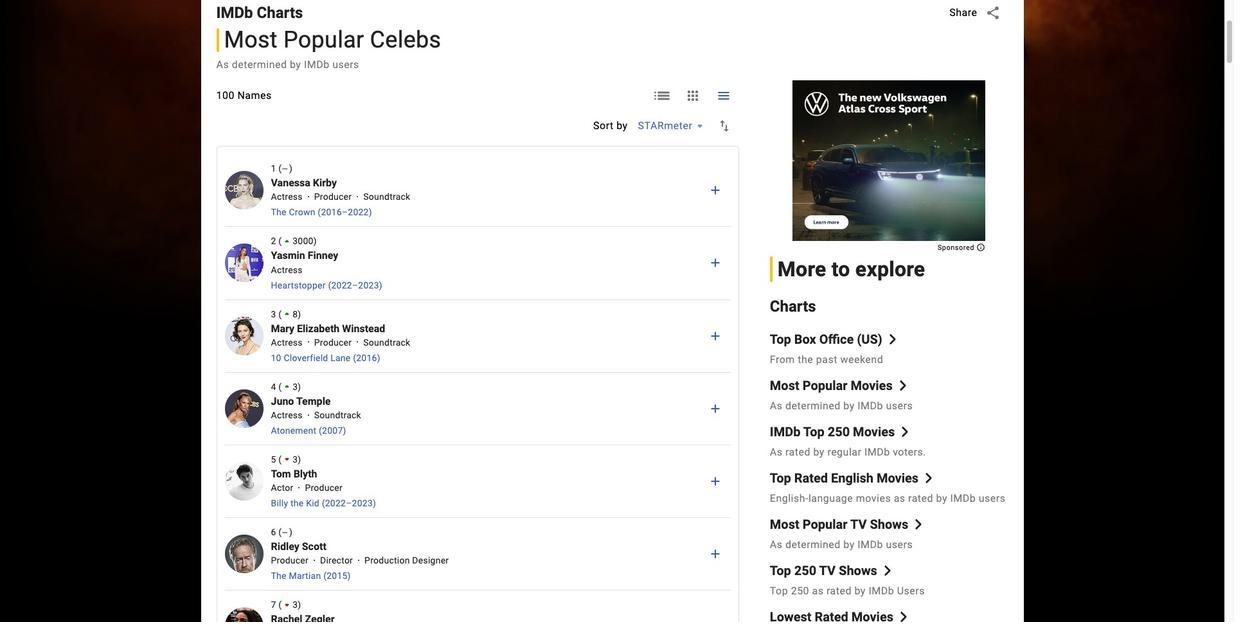Task type: vqa. For each thing, say whether or not it's contained in the screenshot.
topmost arrow drop up image
yes



Task type: describe. For each thing, give the bounding box(es) containing it.
ridley scott
[[271, 541, 327, 553]]

vanessa kirby image
[[225, 171, 263, 210]]

moved up 8 in ranking element
[[281, 307, 298, 321]]

) for mary elizabeth winstead
[[298, 309, 301, 319]]

juno temple at an event for the 73rd primetime emmy awards (2021) image
[[225, 390, 263, 428]]

most for most popular movies
[[770, 378, 800, 393]]

producer for kirby
[[314, 192, 352, 202]]

ranking 4 element
[[271, 380, 361, 394]]

rachel zegler image
[[225, 608, 263, 623]]

crown
[[289, 207, 316, 218]]

office
[[820, 332, 854, 347]]

moved up 3 in ranking element
[[281, 380, 298, 394]]

3 (
[[271, 309, 282, 319]]

no rank change element for vanessa
[[282, 165, 289, 172]]

0 vertical spatial charts
[[257, 4, 303, 22]]

kid
[[306, 499, 320, 509]]

blyth
[[294, 468, 317, 480]]

3 for 7 (
[[293, 600, 298, 611]]

most for most popular tv shows
[[770, 517, 800, 532]]

top for top 250 as rated by imdb users
[[770, 585, 789, 597]]

1 vertical spatial (2022–2023)
[[322, 499, 376, 509]]

voters.
[[894, 446, 927, 458]]

8
[[293, 309, 298, 319]]

3 for 4 (
[[293, 382, 298, 392]]

atonement
[[271, 426, 317, 436]]

winstead
[[342, 323, 386, 335]]

atonement (2007)
[[271, 426, 346, 436]]

popular for most popular movies
[[803, 378, 848, 393]]

2 (
[[271, 236, 282, 247]]

(2015)
[[324, 571, 351, 582]]

2 vertical spatial rated
[[827, 585, 852, 597]]

ranking 1 element
[[271, 163, 411, 174]]

share
[[950, 6, 978, 19]]

chevron right inline image inside top box office (us) "link"
[[888, 334, 898, 345]]

tom blyth
[[271, 468, 317, 480]]

sponsored content section
[[793, 80, 986, 252]]

juno
[[271, 395, 294, 408]]

top for top rated english movies
[[770, 471, 792, 486]]

arrow drop up image
[[281, 235, 294, 248]]

add to list image for tom blyth
[[708, 474, 724, 489]]

mary elizabeth winstead at an event for suspiria (2018) image
[[225, 317, 263, 355]]

from the past weekend
[[770, 354, 884, 366]]

moved down 3 in ranking element for 7 (
[[281, 599, 298, 612]]

( for vanessa kirby
[[279, 163, 282, 174]]

top rated english movies link
[[770, 471, 935, 486]]

top for top box office (us)
[[770, 332, 792, 347]]

top rated english movies
[[770, 471, 919, 486]]

ridley scott image
[[225, 535, 263, 574]]

explore
[[856, 257, 926, 282]]

producer for elizabeth
[[314, 338, 352, 348]]

ridley
[[271, 541, 300, 553]]

shows for most popular tv shows
[[871, 517, 909, 532]]

ranking 5 element
[[271, 453, 376, 467]]

names
[[238, 89, 272, 101]]

4 (
[[271, 382, 282, 392]]

5 (
[[271, 455, 282, 465]]

yasmin
[[271, 250, 305, 262]]

more
[[778, 257, 827, 282]]

determined inside most popular celebs as determined by imdb users
[[232, 58, 287, 71]]

) for juno temple
[[298, 382, 301, 392]]

sponsored
[[938, 244, 977, 252]]

(2022–2023) inside yasmin finney actress heartstopper (2022–2023)
[[328, 280, 383, 290]]

10 cloverfield lane (2016) button
[[271, 353, 411, 363]]

the martian (2015) button
[[271, 571, 449, 582]]

movies for english
[[877, 471, 919, 486]]

heartstopper (2022–2023) button
[[271, 280, 383, 290]]

users inside most popular celebs as determined by imdb users
[[333, 58, 359, 71]]

0 horizontal spatial rated
[[786, 446, 811, 458]]

0 vertical spatial movies
[[851, 378, 893, 393]]

lane
[[331, 353, 351, 363]]

imdb inside most popular celebs as determined by imdb users
[[304, 58, 330, 71]]

ridley scott link
[[271, 541, 327, 553]]

no rank change image for vanessa kirby
[[282, 165, 289, 172]]

) for vanessa kirby
[[289, 163, 293, 174]]

temple
[[296, 395, 331, 408]]

cloverfield
[[284, 353, 328, 363]]

ranking 6 element
[[271, 528, 449, 538]]

6
[[271, 528, 276, 538]]

vanessa kirby
[[271, 177, 337, 189]]

as for most popular movies
[[770, 400, 783, 412]]

chevron right inline image for imdb top 250 movies
[[901, 427, 911, 437]]

as rated by regular imdb voters.
[[770, 446, 927, 458]]

most popular movies link
[[770, 378, 909, 393]]

juno temple link
[[271, 395, 331, 408]]

actress for juno
[[271, 410, 303, 421]]

2 add to list image from the top
[[708, 256, 724, 271]]

the for vanessa
[[271, 207, 287, 218]]

most popular tv shows
[[770, 517, 909, 532]]

english-
[[770, 492, 809, 505]]

the crown (2016–2022) button
[[271, 207, 411, 218]]

celebs
[[370, 26, 441, 53]]

most popular movies
[[770, 378, 893, 393]]

10
[[271, 353, 282, 363]]

imdb top 250 movies
[[770, 424, 896, 440]]

ranking 7 element
[[271, 599, 366, 612]]

most popular tv shows link
[[770, 517, 924, 532]]

(us)
[[858, 332, 883, 347]]

) for yasmin finney
[[314, 236, 317, 247]]

kirby
[[313, 177, 337, 189]]

scott
[[302, 541, 327, 553]]

arrow drop up image for juno
[[281, 380, 294, 394]]

movies
[[857, 492, 892, 505]]

as inside most popular celebs as determined by imdb users
[[216, 58, 229, 71]]

as determined by imdb users for tv
[[770, 539, 913, 551]]

add to list image for juno temple
[[708, 401, 724, 417]]

100 names
[[216, 89, 272, 101]]

determined for most popular movies
[[786, 400, 841, 412]]

from
[[770, 354, 796, 366]]

starmeter
[[638, 120, 693, 132]]

1 vertical spatial rated
[[909, 492, 934, 505]]

1 (
[[271, 163, 282, 174]]

designer
[[413, 556, 449, 566]]

top 250 as rated by imdb users
[[770, 585, 926, 597]]

tv for 250
[[820, 563, 836, 579]]

top box office (us)
[[770, 332, 883, 347]]

ranking 3 element
[[271, 307, 411, 321]]



Task type: locate. For each thing, give the bounding box(es) containing it.
1 vertical spatial moved down 3 in ranking element
[[281, 599, 298, 612]]

0 vertical spatial the
[[271, 207, 287, 218]]

5
[[271, 455, 276, 465]]

( up mary
[[279, 309, 282, 319]]

determined down most popular movies
[[786, 400, 841, 412]]

soundtrack up the (2007)
[[314, 410, 361, 421]]

1 horizontal spatial charts
[[770, 298, 817, 316]]

0 vertical spatial chevron right inline image
[[888, 334, 898, 345]]

2 moved down 3 in ranking element from the top
[[281, 599, 298, 612]]

0 vertical spatial determined
[[232, 58, 287, 71]]

1 vertical spatial tv
[[820, 563, 836, 579]]

arrow drop up image up mary
[[281, 307, 294, 321]]

(2022–2023) up ranking 3 element
[[328, 280, 383, 290]]

1 vertical spatial arrow drop up image
[[281, 380, 294, 394]]

by
[[290, 58, 301, 71], [617, 120, 628, 132], [844, 400, 855, 412], [814, 446, 825, 458], [937, 492, 948, 505], [844, 539, 855, 551], [855, 585, 866, 597]]

0 vertical spatial the
[[798, 354, 814, 366]]

determined for most popular tv shows
[[786, 539, 841, 551]]

determined up names
[[232, 58, 287, 71]]

0 horizontal spatial charts
[[257, 4, 303, 22]]

add to list image
[[708, 183, 724, 198], [708, 256, 724, 271], [708, 328, 724, 344], [708, 401, 724, 417], [708, 474, 724, 489]]

moved up 3000 in ranking element
[[281, 235, 314, 248]]

1 vertical spatial popular
[[803, 378, 848, 393]]

soundtrack for vanessa kirby
[[364, 192, 411, 202]]

arrow drop down image
[[281, 599, 294, 612]]

3000
[[293, 236, 314, 247]]

chevron right inline image inside top 250 tv shows link
[[883, 566, 893, 576]]

actress down vanessa
[[271, 192, 303, 202]]

0 vertical spatial rated
[[786, 446, 811, 458]]

2 no rank change image from the top
[[282, 529, 289, 536]]

0 vertical spatial soundtrack
[[364, 192, 411, 202]]

0 horizontal spatial as
[[813, 585, 824, 597]]

0 vertical spatial as determined by imdb users
[[770, 400, 913, 412]]

tv for popular
[[851, 517, 867, 532]]

regular
[[828, 446, 862, 458]]

) up juno temple on the bottom left
[[298, 382, 301, 392]]

1 ( from the top
[[279, 163, 282, 174]]

actress down yasmin
[[271, 265, 303, 275]]

( inside ranking 3 element
[[279, 309, 282, 319]]

as determined by imdb users down "most popular tv shows"
[[770, 539, 913, 551]]

1 arrow drop up image from the top
[[281, 307, 294, 321]]

(2022–2023) up ranking 6 element
[[322, 499, 376, 509]]

no rank change element
[[282, 165, 289, 172], [282, 529, 289, 536]]

shows
[[871, 517, 909, 532], [839, 563, 878, 579]]

) inside ranking 7 element
[[298, 600, 301, 611]]

tom
[[271, 468, 291, 480]]

( inside ranking 5 element
[[279, 455, 282, 465]]

change sort by direction image
[[717, 118, 732, 134]]

no rank change element inside "ranking 1" "element"
[[282, 165, 289, 172]]

) inside ranking 2 element
[[314, 236, 317, 247]]

ranking 2 element
[[271, 235, 383, 248]]

0 vertical spatial shows
[[871, 517, 909, 532]]

1 horizontal spatial tv
[[851, 517, 867, 532]]

as for most popular tv shows
[[770, 539, 783, 551]]

no rank change image inside "ranking 1" "element"
[[282, 165, 289, 172]]

10 cloverfield lane (2016)
[[271, 353, 381, 363]]

moved down 3 in ranking element up tom blyth
[[281, 453, 298, 467]]

7 (
[[271, 600, 282, 611]]

0 vertical spatial most
[[224, 26, 278, 53]]

actress down mary
[[271, 338, 303, 348]]

as right movies
[[894, 492, 906, 505]]

) inside ranking 5 element
[[298, 455, 301, 465]]

1 vertical spatial shows
[[839, 563, 878, 579]]

the martian (2015)
[[271, 571, 351, 582]]

popular for most popular tv shows
[[803, 517, 848, 532]]

top for top 250 tv shows
[[770, 563, 792, 579]]

the left the martian
[[271, 571, 287, 582]]

billy the kid (2022–2023)
[[271, 499, 376, 509]]

top box office (us) link
[[770, 332, 898, 347]]

soundtrack for mary elizabeth winstead
[[364, 338, 411, 348]]

add to list image for mary elizabeth winstead
[[708, 328, 724, 344]]

6 (
[[271, 528, 282, 538]]

0 vertical spatial arrow drop down image
[[693, 118, 708, 134]]

producer up billy the kid (2022–2023) button
[[305, 483, 343, 493]]

english
[[832, 471, 874, 486]]

billy the kid (2022–2023) button
[[271, 499, 376, 509]]

2
[[271, 236, 276, 247]]

chevron right inline image for most popular tv shows
[[914, 519, 924, 530]]

( right 5
[[279, 455, 282, 465]]

no rank change element inside ranking 6 element
[[282, 529, 289, 536]]

1 vertical spatial determined
[[786, 400, 841, 412]]

arrow drop down image left change sort by direction image
[[693, 118, 708, 134]]

1 add to list image from the top
[[708, 183, 724, 198]]

1 no rank change element from the top
[[282, 165, 289, 172]]

imdb top 250 movies link
[[770, 424, 911, 440]]

as for imdb top 250 movies
[[770, 446, 783, 458]]

3 actress from the top
[[271, 338, 303, 348]]

shows for top 250 tv shows
[[839, 563, 878, 579]]

the left crown
[[271, 207, 287, 218]]

2 no rank change element from the top
[[282, 529, 289, 536]]

soundtrack up (2016)
[[364, 338, 411, 348]]

1 horizontal spatial chevron right inline image
[[899, 612, 910, 622]]

( inside ranking 4 element
[[279, 382, 282, 392]]

) right 3 (
[[298, 309, 301, 319]]

shows down english-language movies as rated by imdb users
[[871, 517, 909, 532]]

actress for mary
[[271, 338, 303, 348]]

popular
[[284, 26, 364, 53], [803, 378, 848, 393], [803, 517, 848, 532]]

3 inside ranking 4 element
[[293, 382, 298, 392]]

no rank change image inside ranking 6 element
[[282, 529, 289, 536]]

( right 6
[[279, 528, 282, 538]]

producer down ridley
[[271, 556, 309, 566]]

producer for blyth
[[305, 483, 343, 493]]

yasmin finney link
[[271, 250, 338, 262]]

3
[[271, 309, 276, 319], [293, 382, 298, 392], [293, 455, 298, 465], [293, 600, 298, 611]]

as determined by imdb users down most popular movies link at the right bottom of the page
[[770, 400, 913, 412]]

1 horizontal spatial the
[[798, 354, 814, 366]]

2 vertical spatial movies
[[877, 471, 919, 486]]

tv up top 250 as rated by imdb users
[[820, 563, 836, 579]]

as
[[894, 492, 906, 505], [813, 585, 824, 597]]

1 horizontal spatial arrow drop down image
[[693, 118, 708, 134]]

2 ( from the top
[[279, 236, 282, 247]]

movies up as rated by regular imdb voters. at the right bottom of page
[[854, 424, 896, 440]]

charts up most popular celebs as determined by imdb users
[[257, 4, 303, 22]]

the for billy
[[291, 499, 304, 509]]

chevron right inline image inside top rated english movies link
[[924, 473, 935, 483]]

moved down 3 in ranking element
[[281, 453, 298, 467], [281, 599, 298, 612]]

imdb charts
[[216, 4, 303, 22]]

chevron right inline image inside imdb top 250 movies link
[[901, 427, 911, 437]]

imdb
[[216, 4, 253, 22], [304, 58, 330, 71], [858, 400, 884, 412], [770, 424, 801, 440], [865, 446, 891, 458], [951, 492, 977, 505], [858, 539, 884, 551], [869, 585, 895, 597]]

chevron right inline image for top rated english movies
[[924, 473, 935, 483]]

users
[[333, 58, 359, 71], [887, 400, 913, 412], [979, 492, 1006, 505], [887, 539, 913, 551]]

rated
[[786, 446, 811, 458], [909, 492, 934, 505], [827, 585, 852, 597]]

2 vertical spatial popular
[[803, 517, 848, 532]]

the
[[271, 207, 287, 218], [271, 571, 287, 582]]

0 vertical spatial no rank change element
[[282, 165, 289, 172]]

chevron right inline image for most popular movies
[[898, 381, 909, 391]]

( for yasmin finney
[[279, 236, 282, 247]]

1 the from the top
[[271, 207, 287, 218]]

as determined by imdb users for movies
[[770, 400, 913, 412]]

add to list image
[[708, 547, 724, 562]]

no rank change image for ridley scott
[[282, 529, 289, 536]]

as down english-
[[770, 539, 783, 551]]

3 up juno temple on the bottom left
[[293, 382, 298, 392]]

( right 1 in the left top of the page
[[279, 163, 282, 174]]

sort
[[594, 120, 614, 132]]

most inside most popular celebs as determined by imdb users
[[224, 26, 278, 53]]

1 moved down 3 in ranking element from the top
[[281, 453, 298, 467]]

( right the 4
[[279, 382, 282, 392]]

( for juno temple
[[279, 382, 282, 392]]

past
[[817, 354, 838, 366]]

movies up english-language movies as rated by imdb users
[[877, 471, 919, 486]]

as
[[216, 58, 229, 71], [770, 400, 783, 412], [770, 446, 783, 458], [770, 539, 783, 551]]

1 vertical spatial movies
[[854, 424, 896, 440]]

0 vertical spatial tv
[[851, 517, 867, 532]]

chevron right inline image inside most popular tv shows "link"
[[914, 519, 924, 530]]

1 vertical spatial chevron right inline image
[[899, 612, 910, 622]]

no rank change image right 1 in the left top of the page
[[282, 165, 289, 172]]

the
[[798, 354, 814, 366], [291, 499, 304, 509]]

actress down juno
[[271, 410, 303, 421]]

1 vertical spatial as determined by imdb users
[[770, 539, 913, 551]]

2 horizontal spatial rated
[[909, 492, 934, 505]]

rated down top 250 tv shows link at the right bottom of page
[[827, 585, 852, 597]]

the crown (2016–2022)
[[271, 207, 372, 218]]

3 right "7 ("
[[293, 600, 298, 611]]

2 actress from the top
[[271, 265, 303, 275]]

producer down the kirby
[[314, 192, 352, 202]]

4
[[271, 382, 276, 392]]

) up finney
[[314, 236, 317, 247]]

) for ridley scott
[[289, 528, 293, 538]]

1 vertical spatial charts
[[770, 298, 817, 316]]

billy
[[271, 499, 288, 509]]

mary elizabeth winstead link
[[271, 323, 386, 335]]

( inside ranking 7 element
[[279, 600, 282, 611]]

actress for vanessa
[[271, 192, 303, 202]]

elizabeth
[[297, 323, 340, 335]]

the left kid at the left bottom
[[291, 499, 304, 509]]

1 vertical spatial most
[[770, 378, 800, 393]]

producer down "mary elizabeth winstead" 'link'
[[314, 338, 352, 348]]

chevron right inline image for top 250 tv shows
[[883, 566, 893, 576]]

as down top 250 tv shows on the bottom of page
[[813, 585, 824, 597]]

0 vertical spatial no rank change image
[[282, 165, 289, 172]]

( for mary elizabeth winstead
[[279, 309, 282, 319]]

actress
[[271, 192, 303, 202], [271, 265, 303, 275], [271, 338, 303, 348], [271, 410, 303, 421]]

3 inside ranking 5 element
[[293, 455, 298, 465]]

1 vertical spatial no rank change image
[[282, 529, 289, 536]]

2 the from the top
[[271, 571, 287, 582]]

5 add to list image from the top
[[708, 474, 724, 489]]

) right 6 (
[[289, 528, 293, 538]]

the for from
[[798, 354, 814, 366]]

rated right movies
[[909, 492, 934, 505]]

3 up tom blyth
[[293, 455, 298, 465]]

4 add to list image from the top
[[708, 401, 724, 417]]

250 for tv
[[795, 563, 817, 579]]

add to list image for vanessa kirby
[[708, 183, 724, 198]]

most down "imdb charts"
[[224, 26, 278, 53]]

most down english-
[[770, 517, 800, 532]]

1 vertical spatial the
[[291, 499, 304, 509]]

as up english-
[[770, 446, 783, 458]]

7
[[271, 600, 276, 611]]

chevron right inline image
[[888, 334, 898, 345], [899, 612, 910, 622]]

1 as determined by imdb users from the top
[[770, 400, 913, 412]]

soundtrack up (2016–2022)
[[364, 192, 411, 202]]

chevron right inline image right (us)
[[888, 334, 898, 345]]

100
[[216, 89, 235, 101]]

atonement (2007) button
[[271, 426, 361, 436]]

3 ( from the top
[[279, 309, 282, 319]]

the down box
[[798, 354, 814, 366]]

no rank change element for ridley
[[282, 529, 289, 536]]

no rank change element right 6
[[282, 529, 289, 536]]

grid view image
[[686, 88, 701, 103]]

250 for as
[[792, 585, 810, 597]]

yasmin finney actress heartstopper (2022–2023)
[[271, 250, 383, 290]]

rated
[[795, 471, 828, 486]]

heartstopper
[[271, 280, 326, 290]]

1 horizontal spatial rated
[[827, 585, 852, 597]]

more to explore
[[778, 257, 926, 282]]

arrow drop up image right the 4
[[281, 380, 294, 394]]

1 vertical spatial arrow drop down image
[[281, 453, 294, 467]]

as down from
[[770, 400, 783, 412]]

share on social media image
[[986, 5, 1001, 21]]

0 vertical spatial arrow drop up image
[[281, 307, 294, 321]]

movies down weekend on the right bottom of the page
[[851, 378, 893, 393]]

moved down 3 in ranking element right 7
[[281, 599, 298, 612]]

juno temple
[[271, 395, 331, 408]]

0 horizontal spatial chevron right inline image
[[888, 334, 898, 345]]

3 inside ranking 7 element
[[293, 600, 298, 611]]

charts up box
[[770, 298, 817, 316]]

( for ridley scott
[[279, 528, 282, 538]]

by inside most popular celebs as determined by imdb users
[[290, 58, 301, 71]]

1 no rank change image from the top
[[282, 165, 289, 172]]

2 vertical spatial most
[[770, 517, 800, 532]]

1 vertical spatial no rank change element
[[282, 529, 289, 536]]

250 up regular
[[828, 424, 850, 440]]

) for tom blyth
[[298, 455, 301, 465]]

1 actress from the top
[[271, 192, 303, 202]]

1 vertical spatial as
[[813, 585, 824, 597]]

no rank change element right 1 in the left top of the page
[[282, 165, 289, 172]]

) inside ranking 4 element
[[298, 382, 301, 392]]

(2022–2023)
[[328, 280, 383, 290], [322, 499, 376, 509]]

charts
[[257, 4, 303, 22], [770, 298, 817, 316]]

2 arrow drop up image from the top
[[281, 380, 294, 394]]

1 vertical spatial 250
[[795, 563, 817, 579]]

0 vertical spatial moved down 3 in ranking element
[[281, 453, 298, 467]]

(2016)
[[353, 353, 381, 363]]

vanessa
[[271, 177, 311, 189]]

the for ridley
[[271, 571, 287, 582]]

as up 100
[[216, 58, 229, 71]]

popular inside most popular celebs as determined by imdb users
[[284, 26, 364, 53]]

tom blyth link
[[271, 468, 317, 481]]

tv down movies
[[851, 517, 867, 532]]

0 horizontal spatial the
[[291, 499, 304, 509]]

250 down top 250 tv shows on the bottom of page
[[792, 585, 810, 597]]

tom blyth image
[[225, 462, 263, 501]]

mary
[[271, 323, 295, 335]]

250
[[828, 424, 850, 440], [795, 563, 817, 579], [792, 585, 810, 597]]

to
[[832, 257, 851, 282]]

detailed view image
[[655, 88, 670, 103]]

no rank change image right 6
[[282, 529, 289, 536]]

moved down 3 in ranking element for 5 (
[[281, 453, 298, 467]]

selected:  compact view image
[[716, 88, 732, 103]]

( right 7
[[279, 600, 282, 611]]

rated up rated
[[786, 446, 811, 458]]

0 vertical spatial (2022–2023)
[[328, 280, 383, 290]]

as determined by imdb users
[[770, 400, 913, 412], [770, 539, 913, 551]]

) right arrow drop down image
[[298, 600, 301, 611]]

martian
[[289, 571, 321, 582]]

) up vanessa
[[289, 163, 293, 174]]

box
[[795, 332, 817, 347]]

1
[[271, 163, 276, 174]]

(2007)
[[319, 426, 346, 436]]

yasmin finney image
[[225, 244, 263, 283]]

actress inside yasmin finney actress heartstopper (2022–2023)
[[271, 265, 303, 275]]

3 left 'moved up 8 in ranking' element
[[271, 309, 276, 319]]

0 vertical spatial 250
[[828, 424, 850, 440]]

most down from
[[770, 378, 800, 393]]

arrow drop down image right 5
[[281, 453, 294, 467]]

( for tom blyth
[[279, 455, 282, 465]]

( inside ranking 2 element
[[279, 236, 282, 247]]

1 horizontal spatial as
[[894, 492, 906, 505]]

2 vertical spatial determined
[[786, 539, 841, 551]]

arrow drop up image for mary
[[281, 307, 294, 321]]

2 as determined by imdb users from the top
[[770, 539, 913, 551]]

1 vertical spatial the
[[271, 571, 287, 582]]

top 250 tv shows
[[770, 563, 878, 579]]

3 for 5 (
[[293, 455, 298, 465]]

1 vertical spatial soundtrack
[[364, 338, 411, 348]]

) up tom blyth
[[298, 455, 301, 465]]

top 250 tv shows link
[[770, 563, 893, 579]]

0 horizontal spatial tv
[[820, 563, 836, 579]]

shows up top 250 as rated by imdb users
[[839, 563, 878, 579]]

4 ( from the top
[[279, 382, 282, 392]]

(2016–2022)
[[318, 207, 372, 218]]

movies for 250
[[854, 424, 896, 440]]

soundtrack
[[364, 192, 411, 202], [364, 338, 411, 348], [314, 410, 361, 421]]

2 vertical spatial 250
[[792, 585, 810, 597]]

director
[[320, 556, 353, 566]]

most popular celebs as determined by imdb users
[[216, 26, 441, 71]]

english-language movies as rated by imdb users
[[770, 492, 1006, 505]]

) inside ranking 3 element
[[298, 309, 301, 319]]

arrow drop up image
[[281, 307, 294, 321], [281, 380, 294, 394]]

0 horizontal spatial arrow drop down image
[[281, 453, 294, 467]]

no rank change image
[[282, 165, 289, 172], [282, 529, 289, 536]]

sort by
[[594, 120, 628, 132]]

4 actress from the top
[[271, 410, 303, 421]]

7 ( from the top
[[279, 600, 282, 611]]

determined
[[232, 58, 287, 71], [786, 400, 841, 412], [786, 539, 841, 551]]

users
[[898, 585, 926, 597]]

(
[[279, 163, 282, 174], [279, 236, 282, 247], [279, 309, 282, 319], [279, 382, 282, 392], [279, 455, 282, 465], [279, 528, 282, 538], [279, 600, 282, 611]]

0 vertical spatial as
[[894, 492, 906, 505]]

6 ( from the top
[[279, 528, 282, 538]]

arrow drop down image
[[693, 118, 708, 134], [281, 453, 294, 467]]

0 vertical spatial popular
[[284, 26, 364, 53]]

5 ( from the top
[[279, 455, 282, 465]]

determined up top 250 tv shows on the bottom of page
[[786, 539, 841, 551]]

chevron right inline image down users
[[899, 612, 910, 622]]

actor
[[271, 483, 294, 493]]

( right 2
[[279, 236, 282, 247]]

250 up top 250 as rated by imdb users
[[795, 563, 817, 579]]

chevron right inline image
[[898, 381, 909, 391], [901, 427, 911, 437], [924, 473, 935, 483], [914, 519, 924, 530], [883, 566, 893, 576]]

chevron right inline image inside most popular movies link
[[898, 381, 909, 391]]

mary elizabeth winstead
[[271, 323, 386, 335]]

3 add to list image from the top
[[708, 328, 724, 344]]

2 vertical spatial soundtrack
[[314, 410, 361, 421]]

weekend
[[841, 354, 884, 366]]



